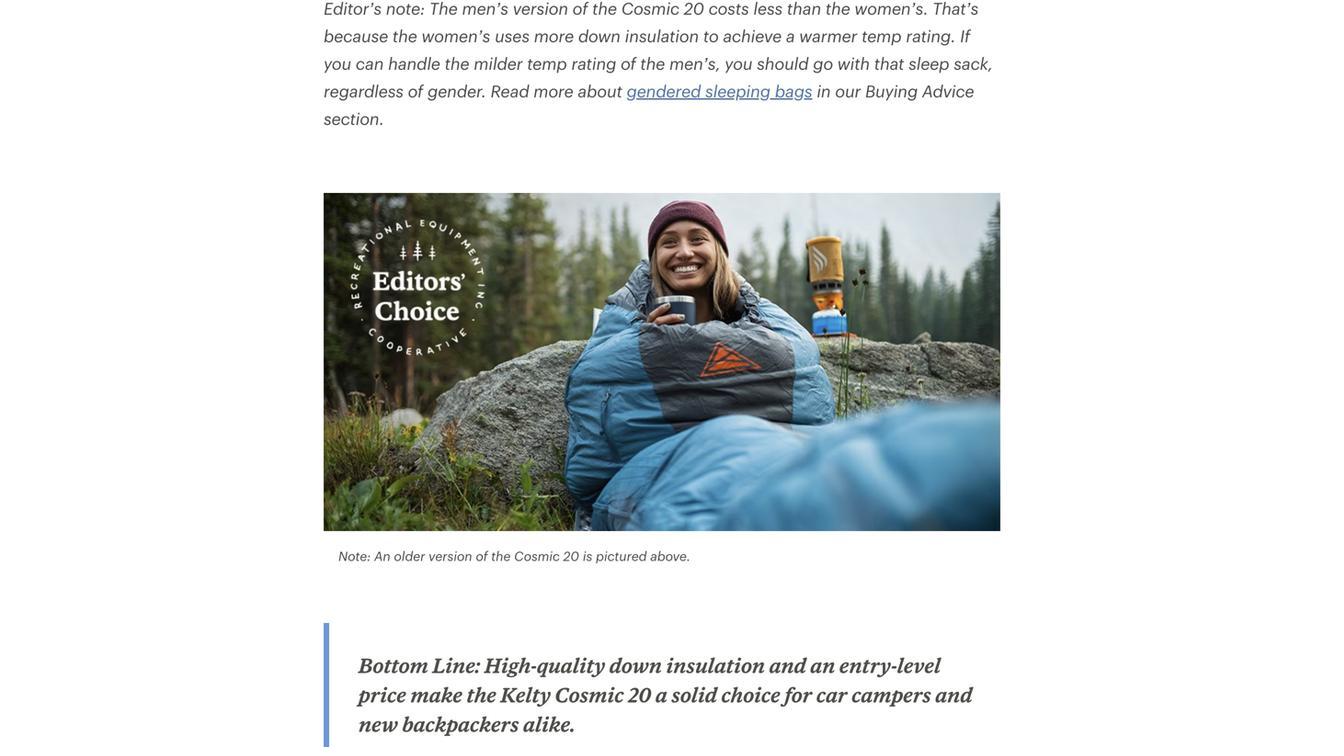 Task type: locate. For each thing, give the bounding box(es) containing it.
an
[[810, 654, 835, 678]]

that's
[[933, 0, 979, 18]]

a
[[786, 26, 795, 46], [655, 683, 667, 707]]

0 horizontal spatial temp
[[527, 54, 567, 73]]

line:
[[433, 654, 480, 678]]

you left the can
[[324, 54, 351, 73]]

sack,
[[954, 54, 993, 73]]

a left solid
[[655, 683, 667, 707]]

1 vertical spatial a
[[655, 683, 667, 707]]

0 vertical spatial version
[[513, 0, 568, 18]]

with
[[837, 54, 870, 73]]

backpackers
[[402, 713, 519, 737]]

20
[[684, 0, 704, 18], [563, 549, 579, 564], [628, 683, 651, 707]]

uses
[[495, 26, 530, 46]]

editor's
[[324, 0, 382, 18]]

down right quality at the left of page
[[609, 654, 662, 678]]

1 horizontal spatial 20
[[628, 683, 651, 707]]

insulation up men's,
[[625, 26, 699, 46]]

0 vertical spatial 20
[[684, 0, 704, 18]]

for
[[785, 683, 812, 707]]

an
[[374, 549, 391, 564]]

20 left is
[[563, 549, 579, 564]]

high-
[[485, 654, 537, 678]]

kelty cosmic down 20 image
[[324, 193, 1000, 532]]

you up sleeping
[[725, 54, 753, 73]]

costs
[[709, 0, 749, 18]]

1 vertical spatial insulation
[[666, 654, 765, 678]]

down up rating
[[578, 26, 621, 46]]

solid
[[671, 683, 717, 707]]

can
[[356, 54, 384, 73]]

bags
[[775, 82, 812, 101]]

gendered
[[627, 82, 701, 101]]

temp up "that"
[[862, 26, 902, 46]]

0 horizontal spatial 20
[[563, 549, 579, 564]]

1 vertical spatial down
[[609, 654, 662, 678]]

version up uses
[[513, 0, 568, 18]]

and
[[769, 654, 806, 678], [935, 683, 972, 707]]

insulation
[[625, 26, 699, 46], [666, 654, 765, 678]]

1 vertical spatial and
[[935, 683, 972, 707]]

advice
[[922, 82, 974, 101]]

rating
[[571, 54, 616, 73]]

0 vertical spatial temp
[[862, 26, 902, 46]]

0 vertical spatial cosmic
[[621, 0, 680, 18]]

the
[[429, 0, 458, 18]]

1 more from the top
[[534, 26, 574, 46]]

that
[[874, 54, 904, 73]]

the up backpackers on the bottom of the page
[[467, 683, 496, 707]]

0 horizontal spatial and
[[769, 654, 806, 678]]

men's,
[[669, 54, 720, 73]]

1 vertical spatial 20
[[563, 549, 579, 564]]

0 vertical spatial insulation
[[625, 26, 699, 46]]

new
[[359, 713, 398, 737]]

1 horizontal spatial a
[[786, 26, 795, 46]]

kelty
[[501, 683, 551, 707]]

level
[[897, 654, 941, 678]]

cosmic left is
[[514, 549, 560, 564]]

0 vertical spatial a
[[786, 26, 795, 46]]

women's
[[422, 26, 490, 46]]

of
[[573, 0, 588, 18], [621, 54, 636, 73], [408, 82, 423, 101], [476, 549, 488, 564]]

milder
[[474, 54, 523, 73]]

2 vertical spatial cosmic
[[555, 683, 624, 707]]

achieve
[[723, 26, 782, 46]]

version
[[513, 0, 568, 18], [429, 549, 472, 564]]

sleeping
[[705, 82, 771, 101]]

2 horizontal spatial 20
[[684, 0, 704, 18]]

20 inside bottom line: high-quality down insulation and an entry-level price make the kelty cosmic 20 a solid choice for car campers and new backpackers alike.
[[628, 683, 651, 707]]

0 horizontal spatial a
[[655, 683, 667, 707]]

because
[[324, 26, 388, 46]]

note: an older version of the cosmic 20 is pictured above.
[[338, 549, 690, 564]]

20 left solid
[[628, 683, 651, 707]]

0 vertical spatial down
[[578, 26, 621, 46]]

price
[[359, 683, 406, 707]]

you
[[324, 54, 351, 73], [725, 54, 753, 73]]

the
[[592, 0, 617, 18], [826, 0, 850, 18], [393, 26, 417, 46], [445, 54, 469, 73], [640, 54, 665, 73], [491, 549, 511, 564], [467, 683, 496, 707]]

the up rating
[[592, 0, 617, 18]]

1 vertical spatial version
[[429, 549, 472, 564]]

more right uses
[[534, 26, 574, 46]]

and up for
[[769, 654, 806, 678]]

a inside bottom line: high-quality down insulation and an entry-level price make the kelty cosmic 20 a solid choice for car campers and new backpackers alike.
[[655, 683, 667, 707]]

go
[[813, 54, 833, 73]]

cosmic up men's,
[[621, 0, 680, 18]]

down
[[578, 26, 621, 46], [609, 654, 662, 678]]

down inside bottom line: high-quality down insulation and an entry-level price make the kelty cosmic 20 a solid choice for car campers and new backpackers alike.
[[609, 654, 662, 678]]

gendered sleeping bags
[[627, 82, 812, 101]]

entry-
[[839, 654, 897, 678]]

and down level
[[935, 683, 972, 707]]

cosmic
[[621, 0, 680, 18], [514, 549, 560, 564], [555, 683, 624, 707]]

insulation up solid
[[666, 654, 765, 678]]

0 horizontal spatial you
[[324, 54, 351, 73]]

of up rating
[[573, 0, 588, 18]]

version right older in the left bottom of the page
[[429, 549, 472, 564]]

1 horizontal spatial you
[[725, 54, 753, 73]]

1 vertical spatial more
[[534, 82, 573, 101]]

a up should
[[786, 26, 795, 46]]

more
[[534, 26, 574, 46], [534, 82, 573, 101]]

women's.
[[855, 0, 928, 18]]

note:
[[338, 549, 371, 564]]

pictured
[[596, 549, 647, 564]]

car
[[816, 683, 847, 707]]

0 horizontal spatial version
[[429, 549, 472, 564]]

quality
[[537, 654, 605, 678]]

0 vertical spatial more
[[534, 26, 574, 46]]

than
[[787, 0, 821, 18]]

a inside editor's note: the men's version of the cosmic 20 costs less than the women's. that's because the women's uses more down insulation to achieve a warmer temp rating. if you can handle the milder temp rating of the men's, you should go with that sleep sack, regardless of gender. read more about
[[786, 26, 795, 46]]

temp down uses
[[527, 54, 567, 73]]

temp
[[862, 26, 902, 46], [527, 54, 567, 73]]

2 vertical spatial 20
[[628, 683, 651, 707]]

alike.
[[523, 713, 576, 737]]

1 horizontal spatial version
[[513, 0, 568, 18]]

20 up to
[[684, 0, 704, 18]]

more right read
[[534, 82, 573, 101]]

cosmic down quality at the left of page
[[555, 683, 624, 707]]

our
[[835, 82, 861, 101]]



Task type: describe. For each thing, give the bounding box(es) containing it.
1 vertical spatial cosmic
[[514, 549, 560, 564]]

men's
[[462, 0, 508, 18]]

insulation inside bottom line: high-quality down insulation and an entry-level price make the kelty cosmic 20 a solid choice for car campers and new backpackers alike.
[[666, 654, 765, 678]]

cosmic inside editor's note: the men's version of the cosmic 20 costs less than the women's. that's because the women's uses more down insulation to achieve a warmer temp rating. if you can handle the milder temp rating of the men's, you should go with that sleep sack, regardless of gender. read more about
[[621, 0, 680, 18]]

regardless
[[324, 82, 404, 101]]

section.
[[324, 109, 384, 128]]

gender.
[[428, 82, 486, 101]]

less
[[753, 0, 783, 18]]

2 you from the left
[[725, 54, 753, 73]]

version inside editor's note: the men's version of the cosmic 20 costs less than the women's. that's because the women's uses more down insulation to achieve a warmer temp rating. if you can handle the milder temp rating of the men's, you should go with that sleep sack, regardless of gender. read more about
[[513, 0, 568, 18]]

0 vertical spatial and
[[769, 654, 806, 678]]

older
[[394, 549, 425, 564]]

handle
[[388, 54, 440, 73]]

choice
[[721, 683, 780, 707]]

sleep
[[909, 54, 949, 73]]

2 more from the top
[[534, 82, 573, 101]]

down inside editor's note: the men's version of the cosmic 20 costs less than the women's. that's because the women's uses more down insulation to achieve a warmer temp rating. if you can handle the milder temp rating of the men's, you should go with that sleep sack, regardless of gender. read more about
[[578, 26, 621, 46]]

1 you from the left
[[324, 54, 351, 73]]

note:
[[386, 0, 425, 18]]

insulation inside editor's note: the men's version of the cosmic 20 costs less than the women's. that's because the women's uses more down insulation to achieve a warmer temp rating. if you can handle the milder temp rating of the men's, you should go with that sleep sack, regardless of gender. read more about
[[625, 26, 699, 46]]

in our buying advice section.
[[324, 82, 974, 128]]

1 vertical spatial temp
[[527, 54, 567, 73]]

warmer
[[799, 26, 857, 46]]

read
[[491, 82, 529, 101]]

if
[[960, 26, 970, 46]]

to
[[703, 26, 719, 46]]

the up warmer
[[826, 0, 850, 18]]

of right rating
[[621, 54, 636, 73]]

campers
[[852, 683, 931, 707]]

1 horizontal spatial temp
[[862, 26, 902, 46]]

of down the handle
[[408, 82, 423, 101]]

the down note:
[[393, 26, 417, 46]]

editor's note: the men's version of the cosmic 20 costs less than the women's. that's because the women's uses more down insulation to achieve a warmer temp rating. if you can handle the milder temp rating of the men's, you should go with that sleep sack, regardless of gender. read more about
[[324, 0, 993, 101]]

the inside bottom line: high-quality down insulation and an entry-level price make the kelty cosmic 20 a solid choice for car campers and new backpackers alike.
[[467, 683, 496, 707]]

20 inside editor's note: the men's version of the cosmic 20 costs less than the women's. that's because the women's uses more down insulation to achieve a warmer temp rating. if you can handle the milder temp rating of the men's, you should go with that sleep sack, regardless of gender. read more about
[[684, 0, 704, 18]]

about
[[578, 82, 622, 101]]

the left is
[[491, 549, 511, 564]]

rating.
[[906, 26, 956, 46]]

buying
[[865, 82, 918, 101]]

gendered sleeping bags link
[[627, 82, 812, 101]]

of right older in the left bottom of the page
[[476, 549, 488, 564]]

bottom
[[359, 654, 428, 678]]

1 horizontal spatial and
[[935, 683, 972, 707]]

bottom line: high-quality down insulation and an entry-level price make the kelty cosmic 20 a solid choice for car campers and new backpackers alike.
[[359, 654, 972, 737]]

the up gendered
[[640, 54, 665, 73]]

should
[[757, 54, 809, 73]]

the up gender.
[[445, 54, 469, 73]]

make
[[410, 683, 462, 707]]

cosmic inside bottom line: high-quality down insulation and an entry-level price make the kelty cosmic 20 a solid choice for car campers and new backpackers alike.
[[555, 683, 624, 707]]

is
[[583, 549, 592, 564]]

above.
[[650, 549, 690, 564]]

in
[[817, 82, 831, 101]]



Task type: vqa. For each thing, say whether or not it's contained in the screenshot.
six-
no



